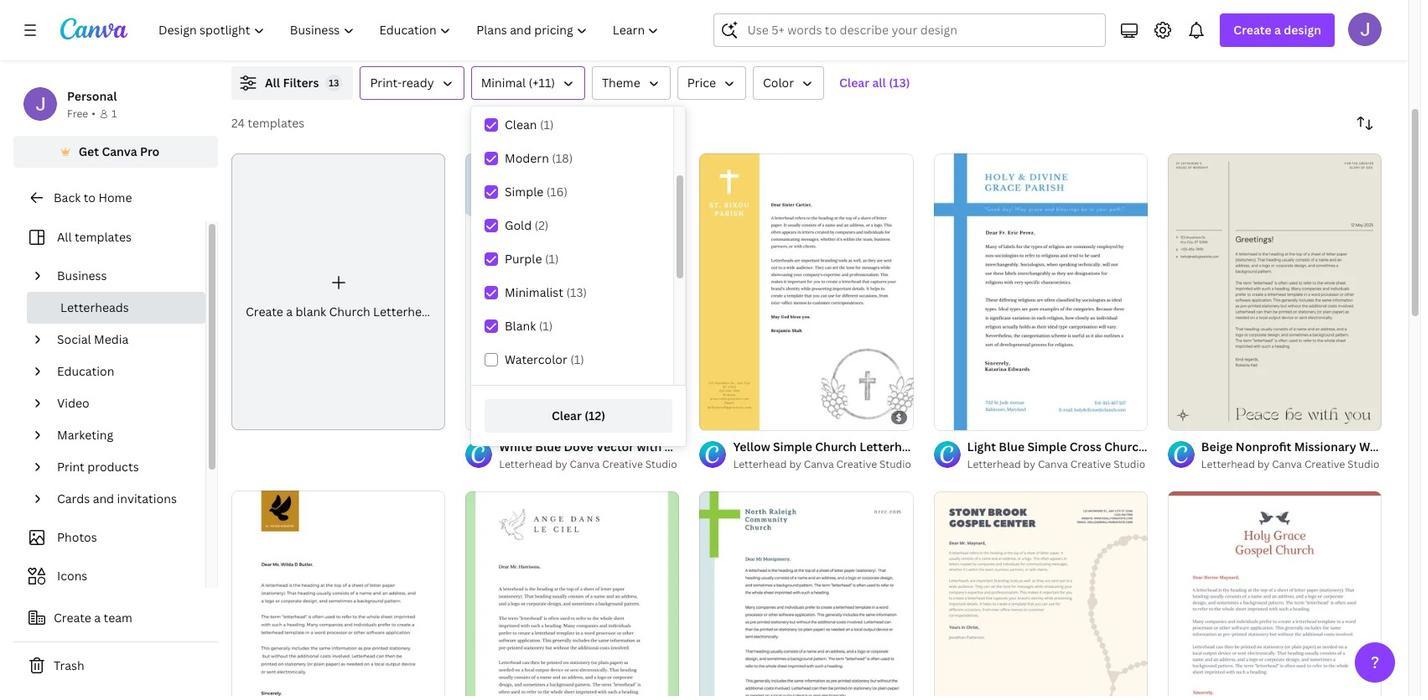 Task type: describe. For each thing, give the bounding box(es) containing it.
a for team
[[94, 610, 101, 626]]

social
[[57, 331, 91, 347]]

studio inside white blue dove vector with blue dots church letterhead (us) letterhead by canva creative studio
[[646, 457, 677, 472]]

Sort by button
[[1349, 107, 1382, 140]]

print products
[[57, 459, 139, 475]]

cards and invitations link
[[50, 483, 195, 515]]

create for create a team
[[54, 610, 91, 626]]

simple inside yellow simple church letterhead letterhead by canva creative studio
[[773, 439, 813, 455]]

(1) for watercolor (1)
[[570, 351, 584, 367]]

24
[[231, 115, 245, 131]]

create a design button
[[1221, 13, 1335, 47]]

white
[[499, 439, 532, 455]]

letterhead by canva creative studio link for dove
[[499, 457, 680, 473]]

creative inside light blue simple cross church letterhead letterhead by canva creative studio
[[1071, 457, 1111, 472]]

marketing link
[[50, 419, 195, 451]]

back to home link
[[13, 181, 218, 215]]

team
[[104, 610, 132, 626]]

church inside yellow simple church letterhead letterhead by canva creative studio
[[815, 439, 857, 455]]

dots
[[693, 439, 720, 455]]

minimalist
[[505, 284, 564, 300]]

light blue simple cross church letterhead link
[[967, 438, 1213, 457]]

watercolor (1)
[[505, 351, 584, 367]]

all for all templates
[[57, 229, 72, 245]]

create for create a design
[[1234, 22, 1272, 38]]

print
[[57, 459, 85, 475]]

icons link
[[23, 560, 195, 592]]

business
[[57, 268, 107, 283]]

modern (18)
[[505, 150, 573, 166]]

blank (1)
[[505, 318, 553, 334]]

church inside white blue dove vector with blue dots church letterhead (us) letterhead by canva creative studio
[[723, 439, 765, 455]]

marketing
[[57, 427, 113, 443]]

(+11)
[[529, 75, 555, 91]]

video
[[57, 395, 89, 411]]

letterhead by canva creative studio link for simple
[[967, 457, 1148, 473]]

(2)
[[535, 217, 549, 233]]

blank
[[296, 304, 326, 320]]

price button
[[677, 66, 746, 100]]

get canva pro
[[79, 143, 160, 159]]

letterhead by canva creative studio
[[1202, 457, 1380, 472]]

clear all (13)
[[840, 75, 910, 91]]

cross
[[1070, 439, 1102, 455]]

create a blank church letterhead link
[[231, 153, 445, 430]]

studio inside yellow simple church letterhead letterhead by canva creative studio
[[880, 457, 912, 472]]

13
[[329, 76, 339, 89]]

clean
[[505, 117, 537, 133]]

create a blank church letterhead element
[[231, 153, 445, 430]]

with
[[637, 439, 662, 455]]

minimalist (13)
[[505, 284, 587, 300]]

13 filter options selected element
[[326, 75, 343, 91]]

all
[[873, 75, 886, 91]]

church inside light blue simple cross church letterhead letterhead by canva creative studio
[[1105, 439, 1146, 455]]

yellow
[[733, 439, 770, 455]]

minimal (+11)
[[481, 75, 555, 91]]

print-
[[370, 75, 402, 91]]

watercolor
[[505, 351, 568, 367]]

color
[[763, 75, 794, 91]]

(1) for blank (1)
[[539, 318, 553, 334]]

clear for clear (12)
[[552, 408, 582, 424]]

theme
[[602, 75, 640, 91]]

photos link
[[23, 522, 195, 554]]

(16)
[[547, 184, 568, 200]]

(1) for purple (1)
[[545, 251, 559, 267]]

blue for light
[[999, 439, 1025, 455]]

create a team button
[[13, 601, 218, 635]]

social media link
[[50, 324, 195, 356]]

create a team
[[54, 610, 132, 626]]

create a design
[[1234, 22, 1322, 38]]

Search search field
[[748, 14, 1096, 46]]

education link
[[50, 356, 195, 387]]

filters
[[283, 75, 319, 91]]

beige nonprofit missionary work classy minimalist charity letterhead image
[[1168, 153, 1382, 431]]

purple (1)
[[505, 251, 559, 267]]

gold (2)
[[505, 217, 549, 233]]

photos
[[57, 529, 97, 545]]

get
[[79, 143, 99, 159]]

letterheads
[[60, 299, 129, 315]]

trash
[[54, 658, 84, 673]]

creative inside yellow simple church letterhead letterhead by canva creative studio
[[837, 457, 877, 472]]

a for design
[[1275, 22, 1281, 38]]

design
[[1284, 22, 1322, 38]]

0 horizontal spatial simple
[[505, 184, 544, 200]]

24 templates
[[231, 115, 305, 131]]

clear (12) button
[[485, 399, 673, 433]]

cards and invitations
[[57, 491, 177, 507]]

blue for white
[[535, 439, 561, 455]]

letterhead inside "link"
[[1202, 457, 1255, 472]]

free
[[67, 107, 88, 121]]

gold
[[505, 217, 532, 233]]

canva inside light blue simple cross church letterhead letterhead by canva creative studio
[[1038, 457, 1068, 472]]

canva inside yellow simple church letterhead letterhead by canva creative studio
[[804, 457, 834, 472]]

modern
[[505, 150, 549, 166]]

(12)
[[585, 408, 606, 424]]

home
[[98, 190, 132, 205]]

icons
[[57, 568, 87, 584]]

to
[[84, 190, 96, 205]]

yellow simple church letterhead image
[[700, 153, 914, 431]]

minimal (+11) button
[[471, 66, 585, 100]]

print products link
[[50, 451, 195, 483]]

yellow simple church letterhead letterhead by canva creative studio
[[733, 439, 923, 472]]

templates for all templates
[[75, 229, 132, 245]]

all templates
[[57, 229, 132, 245]]



Task type: locate. For each thing, give the bounding box(es) containing it.
create a blank church letterhead
[[246, 304, 436, 320]]

4 by from the left
[[1258, 457, 1270, 472]]

a left design
[[1275, 22, 1281, 38]]

indian red church letterhead image
[[1168, 492, 1382, 696]]

green simple illustrated dove church letterhead image
[[466, 492, 680, 696]]

(1) for clean (1)
[[540, 117, 554, 133]]

0 horizontal spatial templates
[[75, 229, 132, 245]]

creative
[[602, 457, 643, 472], [837, 457, 877, 472], [1071, 457, 1111, 472], [1305, 457, 1346, 472]]

1 studio from the left
[[646, 457, 677, 472]]

creative inside white blue dove vector with blue dots church letterhead (us) letterhead by canva creative studio
[[602, 457, 643, 472]]

1 horizontal spatial a
[[286, 304, 293, 320]]

clear for clear all (13)
[[840, 75, 870, 91]]

get canva pro button
[[13, 136, 218, 168]]

0 horizontal spatial blue
[[535, 439, 561, 455]]

by inside yellow simple church letterhead letterhead by canva creative studio
[[790, 457, 802, 472]]

back to home
[[54, 190, 132, 205]]

all left "filters"
[[265, 75, 280, 91]]

blue right with
[[665, 439, 691, 455]]

products
[[87, 459, 139, 475]]

clear inside button
[[840, 75, 870, 91]]

all filters
[[265, 75, 319, 91]]

1 horizontal spatial create
[[246, 304, 283, 320]]

(13) inside clear all (13) button
[[889, 75, 910, 91]]

white blue dove vector with blue dots church letterhead (us) letterhead by canva creative studio
[[499, 439, 858, 472]]

blue left dove
[[535, 439, 561, 455]]

dove
[[564, 439, 594, 455]]

a inside button
[[94, 610, 101, 626]]

theme button
[[592, 66, 671, 100]]

0 vertical spatial a
[[1275, 22, 1281, 38]]

a left team
[[94, 610, 101, 626]]

1 horizontal spatial (13)
[[889, 75, 910, 91]]

personal
[[67, 88, 117, 104]]

1 horizontal spatial blue
[[665, 439, 691, 455]]

1 vertical spatial templates
[[75, 229, 132, 245]]

1
[[111, 107, 117, 121]]

simple (16)
[[505, 184, 568, 200]]

all down back
[[57, 229, 72, 245]]

1 vertical spatial all
[[57, 229, 72, 245]]

simple left cross
[[1028, 439, 1067, 455]]

0 horizontal spatial all
[[57, 229, 72, 245]]

social media
[[57, 331, 129, 347]]

(1) right watercolor
[[570, 351, 584, 367]]

business link
[[50, 260, 195, 292]]

4 creative from the left
[[1305, 457, 1346, 472]]

by
[[555, 457, 567, 472], [790, 457, 802, 472], [1024, 457, 1036, 472], [1258, 457, 1270, 472]]

simple left (16)
[[505, 184, 544, 200]]

0 horizontal spatial a
[[94, 610, 101, 626]]

clear inside 'button'
[[552, 408, 582, 424]]

a inside 'dropdown button'
[[1275, 22, 1281, 38]]

blue inside light blue simple cross church letterhead letterhead by canva creative studio
[[999, 439, 1025, 455]]

create left blank
[[246, 304, 283, 320]]

2 blue from the left
[[665, 439, 691, 455]]

•
[[92, 107, 96, 121]]

create left design
[[1234, 22, 1272, 38]]

(1) right purple
[[545, 251, 559, 267]]

pale navy blue rosary beads church letterhead image
[[934, 492, 1148, 696]]

create down icons on the bottom left
[[54, 610, 91, 626]]

create inside 'dropdown button'
[[1234, 22, 1272, 38]]

clear left all
[[840, 75, 870, 91]]

light blue simple cross church letterhead image
[[934, 153, 1148, 431]]

2 vertical spatial a
[[94, 610, 101, 626]]

1 vertical spatial clear
[[552, 408, 582, 424]]

(1) right clean at top
[[540, 117, 554, 133]]

2 horizontal spatial blue
[[999, 439, 1025, 455]]

2 horizontal spatial create
[[1234, 22, 1272, 38]]

0 vertical spatial templates
[[248, 115, 305, 131]]

clear all (13) button
[[831, 66, 919, 100]]

all templates link
[[23, 221, 195, 253]]

templates down back to home
[[75, 229, 132, 245]]

clear (12)
[[552, 408, 606, 424]]

all for all filters
[[265, 75, 280, 91]]

3 studio from the left
[[1114, 457, 1146, 472]]

letterhead by canva creative studio link
[[499, 457, 680, 473], [733, 457, 914, 473], [967, 457, 1148, 473], [1202, 457, 1382, 473]]

1 horizontal spatial templates
[[248, 115, 305, 131]]

church inside create a blank church letterhead element
[[329, 304, 370, 320]]

clear left (12)
[[552, 408, 582, 424]]

1 blue from the left
[[535, 439, 561, 455]]

by inside light blue simple cross church letterhead letterhead by canva creative studio
[[1024, 457, 1036, 472]]

and
[[93, 491, 114, 507]]

0 horizontal spatial (13)
[[566, 284, 587, 300]]

letterhead by canva creative studio link for church
[[733, 457, 914, 473]]

1 horizontal spatial clear
[[840, 75, 870, 91]]

0 vertical spatial create
[[1234, 22, 1272, 38]]

(18)
[[552, 150, 573, 166]]

purple
[[505, 251, 542, 267]]

2 horizontal spatial simple
[[1028, 439, 1067, 455]]

canva inside button
[[102, 143, 137, 159]]

2 studio from the left
[[880, 457, 912, 472]]

all
[[265, 75, 280, 91], [57, 229, 72, 245]]

1 vertical spatial (13)
[[566, 284, 587, 300]]

free •
[[67, 107, 96, 121]]

0 vertical spatial clear
[[840, 75, 870, 91]]

2 creative from the left
[[837, 457, 877, 472]]

a
[[1275, 22, 1281, 38], [286, 304, 293, 320], [94, 610, 101, 626]]

create
[[1234, 22, 1272, 38], [246, 304, 283, 320], [54, 610, 91, 626]]

by inside "link"
[[1258, 457, 1270, 472]]

simple right yellow
[[773, 439, 813, 455]]

jacob simon image
[[1349, 13, 1382, 46]]

by inside white blue dove vector with blue dots church letterhead (us) letterhead by canva creative studio
[[555, 457, 567, 472]]

video link
[[50, 387, 195, 419]]

print-ready
[[370, 75, 434, 91]]

pro
[[140, 143, 160, 159]]

a for blank
[[286, 304, 293, 320]]

templates right 24
[[248, 115, 305, 131]]

$
[[896, 411, 902, 424]]

create inside button
[[54, 610, 91, 626]]

create for create a blank church letterhead
[[246, 304, 283, 320]]

0 vertical spatial all
[[265, 75, 280, 91]]

letterhead
[[373, 304, 436, 320], [767, 439, 831, 455], [860, 439, 923, 455], [1149, 439, 1213, 455], [499, 457, 553, 472], [733, 457, 787, 472], [967, 457, 1021, 472], [1202, 457, 1255, 472]]

studio inside letterhead by canva creative studio "link"
[[1348, 457, 1380, 472]]

dark golden rod dove church letterhead image
[[231, 491, 445, 696]]

cards
[[57, 491, 90, 507]]

3 creative from the left
[[1071, 457, 1111, 472]]

a left blank
[[286, 304, 293, 320]]

church letterhead templates image
[[1024, 0, 1382, 46]]

education
[[57, 363, 114, 379]]

studio inside light blue simple cross church letterhead letterhead by canva creative studio
[[1114, 457, 1146, 472]]

price
[[687, 75, 716, 91]]

canva inside "link"
[[1272, 457, 1302, 472]]

color button
[[753, 66, 824, 100]]

print-ready button
[[360, 66, 464, 100]]

0 vertical spatial (13)
[[889, 75, 910, 91]]

yellow simple church letterhead link
[[733, 438, 923, 457]]

1 horizontal spatial all
[[265, 75, 280, 91]]

top level navigation element
[[148, 13, 674, 47]]

(us)
[[834, 439, 858, 455]]

studio
[[646, 457, 677, 472], [880, 457, 912, 472], [1114, 457, 1146, 472], [1348, 457, 1380, 472]]

templates for 24 templates
[[248, 115, 305, 131]]

templates
[[248, 115, 305, 131], [75, 229, 132, 245]]

1 creative from the left
[[602, 457, 643, 472]]

media
[[94, 331, 129, 347]]

1 vertical spatial create
[[246, 304, 283, 320]]

blue right light
[[999, 439, 1025, 455]]

blue
[[535, 439, 561, 455], [665, 439, 691, 455], [999, 439, 1025, 455]]

3 blue from the left
[[999, 439, 1025, 455]]

blue cross church minimal letterhead image
[[700, 492, 914, 696]]

0 horizontal spatial clear
[[552, 408, 582, 424]]

invitations
[[117, 491, 177, 507]]

back
[[54, 190, 81, 205]]

0 horizontal spatial create
[[54, 610, 91, 626]]

clean (1)
[[505, 117, 554, 133]]

light blue simple cross church letterhead letterhead by canva creative studio
[[967, 439, 1213, 472]]

2 horizontal spatial a
[[1275, 22, 1281, 38]]

white blue dove vector with blue dots church letterhead (us) image
[[466, 153, 680, 431]]

4 studio from the left
[[1348, 457, 1380, 472]]

ready
[[402, 75, 434, 91]]

1 by from the left
[[555, 457, 567, 472]]

canva inside white blue dove vector with blue dots church letterhead (us) letterhead by canva creative studio
[[570, 457, 600, 472]]

canva
[[102, 143, 137, 159], [570, 457, 600, 472], [804, 457, 834, 472], [1038, 457, 1068, 472], [1272, 457, 1302, 472]]

simple inside light blue simple cross church letterhead letterhead by canva creative studio
[[1028, 439, 1067, 455]]

(13)
[[889, 75, 910, 91], [566, 284, 587, 300]]

blank
[[505, 318, 536, 334]]

None search field
[[714, 13, 1106, 47]]

(13) right minimalist
[[566, 284, 587, 300]]

(1) right blank
[[539, 318, 553, 334]]

1 vertical spatial a
[[286, 304, 293, 320]]

4 letterhead by canva creative studio link from the left
[[1202, 457, 1382, 473]]

1 horizontal spatial simple
[[773, 439, 813, 455]]

1 letterhead by canva creative studio link from the left
[[499, 457, 680, 473]]

2 vertical spatial create
[[54, 610, 91, 626]]

minimal
[[481, 75, 526, 91]]

2 by from the left
[[790, 457, 802, 472]]

(1)
[[540, 117, 554, 133], [545, 251, 559, 267], [539, 318, 553, 334], [570, 351, 584, 367]]

trash link
[[13, 649, 218, 683]]

church
[[329, 304, 370, 320], [723, 439, 765, 455], [815, 439, 857, 455], [1105, 439, 1146, 455]]

white blue dove vector with blue dots church letterhead (us) link
[[499, 438, 858, 457]]

3 letterhead by canva creative studio link from the left
[[967, 457, 1148, 473]]

2 letterhead by canva creative studio link from the left
[[733, 457, 914, 473]]

3 by from the left
[[1024, 457, 1036, 472]]

(13) right all
[[889, 75, 910, 91]]



Task type: vqa. For each thing, say whether or not it's contained in the screenshot.


